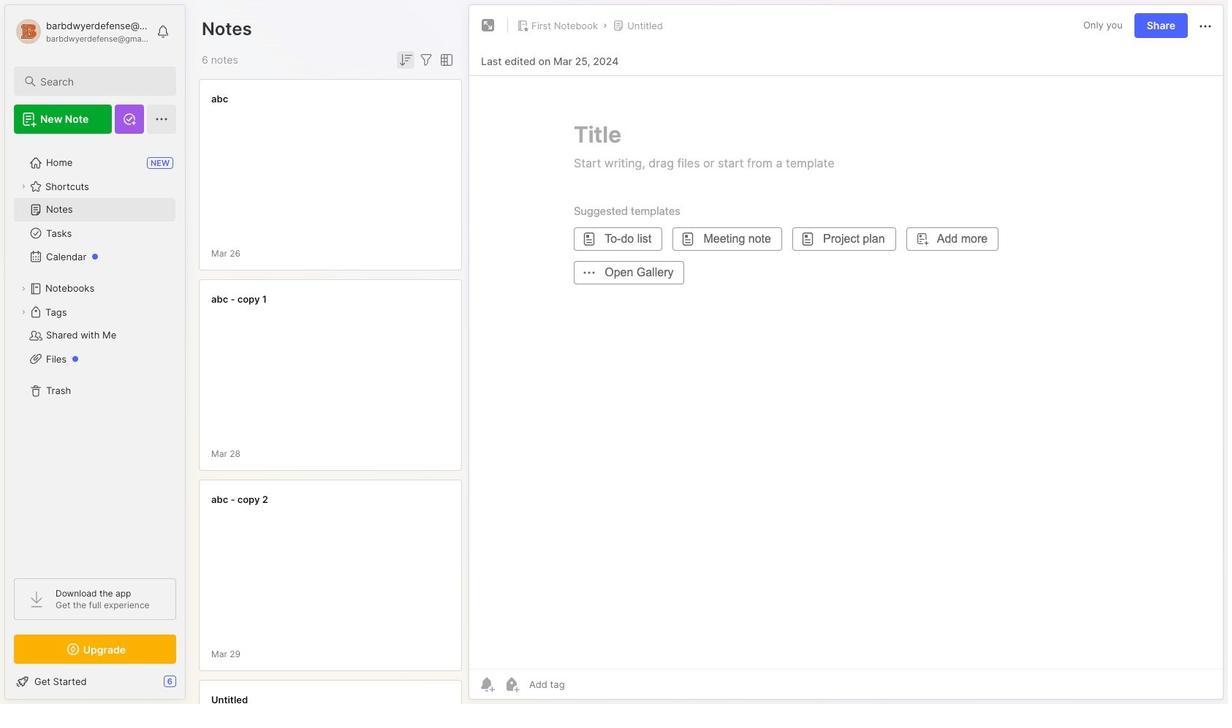 Task type: describe. For each thing, give the bounding box(es) containing it.
none search field inside main element
[[40, 72, 163, 90]]

more actions image
[[1197, 17, 1214, 35]]

click to collapse image
[[185, 677, 196, 695]]

Add filters field
[[417, 51, 435, 69]]

Sort options field
[[397, 51, 415, 69]]

main element
[[0, 0, 190, 704]]

Note Editor text field
[[469, 75, 1223, 669]]

add filters image
[[417, 51, 435, 69]]

Add tag field
[[528, 678, 638, 691]]

note window element
[[469, 4, 1224, 703]]

View options field
[[435, 51, 455, 69]]

expand note image
[[480, 17, 497, 34]]

More actions field
[[1197, 16, 1214, 35]]



Task type: vqa. For each thing, say whether or not it's contained in the screenshot.
More actions field
yes



Task type: locate. For each thing, give the bounding box(es) containing it.
tree inside main element
[[5, 143, 185, 565]]

tree
[[5, 143, 185, 565]]

expand tags image
[[19, 308, 28, 317]]

add a reminder image
[[478, 675, 496, 693]]

Search text field
[[40, 75, 163, 88]]

add tag image
[[503, 675, 521, 693]]

Help and Learning task checklist field
[[5, 670, 185, 693]]

None search field
[[40, 72, 163, 90]]

Account field
[[14, 17, 149, 46]]

expand notebooks image
[[19, 284, 28, 293]]



